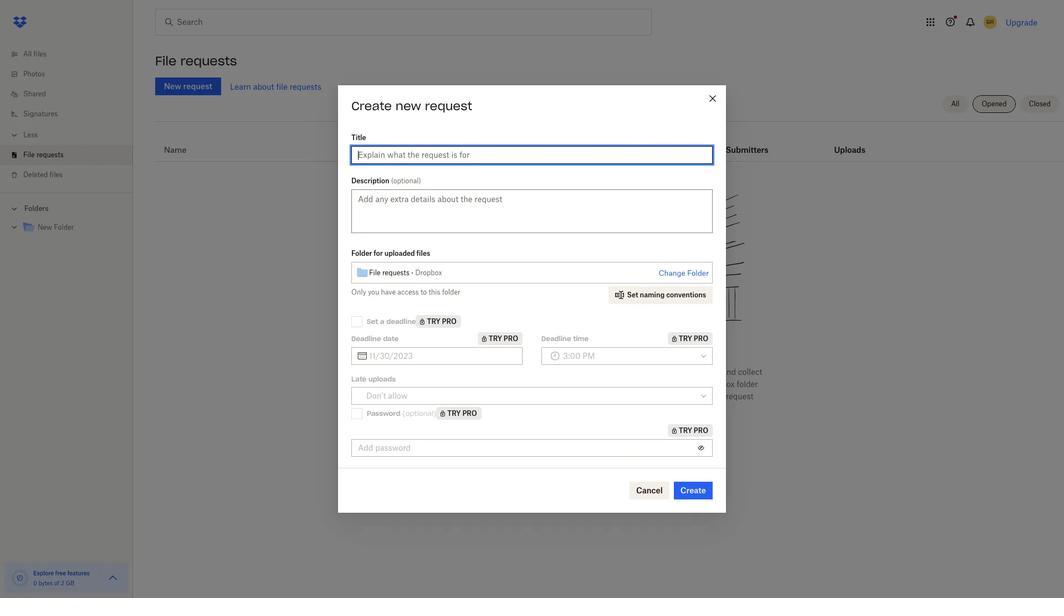 Task type: describe. For each thing, give the bounding box(es) containing it.
anyone,
[[526, 368, 554, 377]]

set a deadline
[[367, 317, 416, 326]]

less image
[[9, 130, 20, 141]]

you inside request files from anyone, whether they have a dropbox account or not, and collect them in your dropbox. files will be automatically organized into a dropbox folder you choose. your privacy is important, so those who upload to your file request cannot access your dropbox account.
[[466, 392, 479, 402]]

pro right "deadline"
[[442, 318, 457, 326]]

created
[[400, 145, 431, 155]]

uploaded
[[385, 249, 415, 258]]

to inside request files from anyone, whether they have a dropbox account or not, and collect them in your dropbox. files will be automatically organized into a dropbox folder you choose. your privacy is important, so those who upload to your file request cannot access your dropbox account.
[[685, 392, 692, 402]]

learn
[[230, 82, 251, 91]]

try left need
[[489, 335, 502, 343]]

requests up the learn
[[180, 53, 237, 69]]

new
[[38, 223, 52, 232]]

create for create new request
[[352, 99, 392, 114]]

choose.
[[481, 392, 509, 402]]

have inside "create new request" dialog
[[381, 288, 396, 297]]

try down request
[[448, 410, 461, 418]]

into
[[681, 380, 695, 389]]

whether
[[556, 368, 587, 377]]

file inside "create new request" dialog
[[369, 269, 381, 277]]

shared link
[[9, 84, 133, 104]]

•
[[411, 269, 414, 277]]

) for description ( optional )
[[419, 177, 421, 185]]

all files
[[23, 50, 47, 58]]

time
[[573, 335, 589, 343]]

file requests link
[[9, 145, 133, 165]]

files for request files from anyone, whether they have a dropbox account or not, and collect them in your dropbox. files will be automatically organized into a dropbox folder you choose. your privacy is important, so those who upload to your file request cannot access your dropbox account.
[[489, 368, 504, 377]]

deleted files link
[[9, 165, 133, 185]]

dropbox down 'not,'
[[704, 380, 735, 389]]

create button
[[674, 482, 713, 500]]

have inside request files from anyone, whether they have a dropbox account or not, and collect them in your dropbox. files will be automatically organized into a dropbox folder you choose. your privacy is important, so those who upload to your file request cannot access your dropbox account.
[[607, 368, 624, 377]]

row containing name
[[155, 126, 1064, 162]]

and
[[723, 368, 736, 377]]

need
[[504, 340, 538, 356]]

only
[[352, 288, 366, 297]]

in
[[483, 380, 490, 389]]

set for set a deadline
[[367, 317, 378, 326]]

create for create
[[681, 486, 706, 496]]

requests inside "create new request" dialog
[[382, 269, 410, 277]]

upgrade
[[1006, 17, 1038, 27]]

explore free features 0 bytes of 2 gb
[[33, 571, 90, 587]]

password ( optional )
[[367, 409, 436, 418]]

folder for new folder
[[54, 223, 74, 232]]

list containing all files
[[0, 38, 133, 193]]

2
[[61, 580, 64, 587]]

all files link
[[9, 44, 133, 64]]

bytes
[[38, 580, 53, 587]]

upgrade link
[[1006, 17, 1038, 27]]

to inside "create new request" dialog
[[421, 288, 427, 297]]

pro down into
[[694, 427, 709, 435]]

explore
[[33, 571, 54, 577]]

1 column header from the left
[[726, 130, 770, 157]]

2 horizontal spatial a
[[697, 380, 702, 389]]

account.
[[647, 404, 679, 414]]

only you have access to this folder
[[352, 288, 461, 297]]

0
[[33, 580, 37, 587]]

of
[[54, 580, 59, 587]]

file requests list item
[[0, 145, 133, 165]]

new folder link
[[22, 221, 124, 236]]

set for set naming conventions
[[627, 291, 639, 299]]

folder for uploaded files
[[352, 249, 430, 258]]

name
[[164, 145, 187, 155]]

Add password password field
[[358, 442, 692, 455]]

deadline for deadline date
[[352, 335, 381, 343]]

uploads
[[369, 375, 396, 384]]

1 horizontal spatial a
[[626, 368, 630, 377]]

cannot
[[541, 404, 566, 414]]

need something from someone?
[[504, 340, 715, 356]]

change folder
[[659, 269, 709, 278]]

gb
[[66, 580, 74, 587]]

pro trial element inside row
[[602, 144, 620, 157]]

will
[[564, 380, 577, 389]]

organized
[[643, 380, 679, 389]]

title
[[352, 134, 366, 142]]

try pro down this
[[427, 318, 457, 326]]

late
[[352, 375, 367, 384]]

something
[[542, 340, 609, 356]]

less
[[23, 131, 38, 139]]

features
[[67, 571, 90, 577]]

deadline time
[[542, 335, 589, 343]]

( for password
[[403, 409, 405, 418]]

access inside "create new request" dialog
[[398, 288, 419, 297]]

you inside "create new request" dialog
[[368, 288, 379, 297]]

be
[[580, 380, 589, 389]]

request inside request files from anyone, whether they have a dropbox account or not, and collect them in your dropbox. files will be automatically organized into a dropbox folder you choose. your privacy is important, so those who upload to your file request cannot access your dropbox account.
[[726, 392, 754, 402]]

Title text field
[[358, 149, 706, 161]]

someone?
[[647, 340, 715, 356]]

your
[[511, 392, 528, 402]]

closed
[[1029, 100, 1051, 108]]

try down upload at the right of the page
[[679, 427, 692, 435]]

( for description
[[391, 177, 393, 185]]

optional for description ( optional )
[[393, 177, 419, 185]]

or
[[697, 368, 705, 377]]

folder inside "create new request" dialog
[[442, 288, 461, 297]]

) for password ( optional )
[[434, 409, 436, 418]]

password
[[367, 409, 401, 418]]

learn about file requests link
[[230, 82, 321, 91]]

create new request dialog
[[338, 85, 726, 513]]

photos link
[[9, 64, 133, 84]]

try pro up in
[[489, 335, 518, 343]]

set naming conventions
[[627, 291, 706, 299]]

description ( optional )
[[352, 177, 421, 185]]

new
[[396, 99, 421, 114]]



Task type: locate. For each thing, give the bounding box(es) containing it.
column header
[[726, 130, 770, 157], [835, 130, 879, 157]]

1 vertical spatial folder
[[737, 380, 758, 389]]

0 horizontal spatial from
[[507, 368, 524, 377]]

optional
[[393, 177, 419, 185], [405, 409, 434, 418]]

your down so
[[595, 404, 611, 414]]

change
[[659, 269, 686, 278]]

they
[[589, 368, 604, 377]]

0 horizontal spatial set
[[367, 317, 378, 326]]

1 horizontal spatial file
[[713, 392, 724, 402]]

access down file requests • dropbox
[[398, 288, 419, 297]]

2 horizontal spatial folder
[[688, 269, 709, 278]]

quota usage element
[[11, 570, 29, 588]]

all button
[[943, 95, 969, 113]]

(
[[391, 177, 393, 185], [403, 409, 405, 418]]

so
[[607, 392, 616, 402]]

0 vertical spatial to
[[421, 288, 427, 297]]

all inside button
[[951, 100, 960, 108]]

0 horizontal spatial a
[[380, 317, 385, 326]]

you down them
[[466, 392, 479, 402]]

all up photos
[[23, 50, 32, 58]]

1 horizontal spatial request
[[726, 392, 754, 402]]

0 horizontal spatial your
[[492, 380, 508, 389]]

requests
[[180, 53, 237, 69], [290, 82, 321, 91], [37, 151, 64, 159], [382, 269, 410, 277]]

row
[[155, 126, 1064, 162]]

) down created button
[[419, 177, 421, 185]]

0 vertical spatial request
[[425, 99, 472, 114]]

account
[[666, 368, 695, 377]]

to down into
[[685, 392, 692, 402]]

dropbox right •
[[415, 269, 442, 277]]

collect
[[738, 368, 763, 377]]

a
[[380, 317, 385, 326], [626, 368, 630, 377], [697, 380, 702, 389]]

set left naming
[[627, 291, 639, 299]]

1 horizontal spatial access
[[568, 404, 593, 414]]

2 vertical spatial your
[[595, 404, 611, 414]]

to left this
[[421, 288, 427, 297]]

deadline left the time on the bottom right
[[542, 335, 571, 343]]

optional down created button
[[393, 177, 419, 185]]

requests right about
[[290, 82, 321, 91]]

all for all
[[951, 100, 960, 108]]

is
[[558, 392, 564, 402]]

file right about
[[276, 82, 288, 91]]

0 horizontal spatial file requests
[[23, 151, 64, 159]]

you
[[368, 288, 379, 297], [466, 392, 479, 402]]

0 vertical spatial file
[[276, 82, 288, 91]]

list
[[0, 38, 133, 193]]

pro trial element
[[602, 144, 620, 157], [416, 315, 461, 328], [478, 333, 523, 345], [668, 333, 713, 345], [436, 408, 482, 420], [668, 425, 713, 437]]

your
[[492, 380, 508, 389], [694, 392, 711, 402], [595, 404, 611, 414]]

1 vertical spatial file
[[713, 392, 724, 402]]

0 horizontal spatial you
[[368, 288, 379, 297]]

optional for password ( optional )
[[405, 409, 434, 418]]

request inside dialog
[[425, 99, 472, 114]]

1 horizontal spatial )
[[434, 409, 436, 418]]

a up deadline date
[[380, 317, 385, 326]]

1 vertical spatial to
[[685, 392, 692, 402]]

set naming conventions button
[[609, 287, 713, 304]]

1 vertical spatial file requests
[[23, 151, 64, 159]]

1 vertical spatial your
[[694, 392, 711, 402]]

all for all files
[[23, 50, 32, 58]]

access inside request files from anyone, whether they have a dropbox account or not, and collect them in your dropbox. files will be automatically organized into a dropbox folder you choose. your privacy is important, so those who upload to your file request cannot access your dropbox account.
[[568, 404, 593, 414]]

who
[[640, 392, 656, 402]]

0 vertical spatial all
[[23, 50, 32, 58]]

about
[[253, 82, 274, 91]]

dropbox up the 'organized'
[[632, 368, 663, 377]]

1 vertical spatial optional
[[405, 409, 434, 418]]

closed button
[[1020, 95, 1060, 113]]

request
[[457, 368, 487, 377]]

1 horizontal spatial from
[[613, 340, 643, 356]]

learn about file requests
[[230, 82, 321, 91]]

file requests • dropbox
[[369, 269, 442, 277]]

1 vertical spatial all
[[951, 100, 960, 108]]

change folder button
[[659, 267, 709, 280]]

from inside request files from anyone, whether they have a dropbox account or not, and collect them in your dropbox. files will be automatically organized into a dropbox folder you choose. your privacy is important, so those who upload to your file request cannot access your dropbox account.
[[507, 368, 524, 377]]

files inside request files from anyone, whether they have a dropbox account or not, and collect them in your dropbox. files will be automatically organized into a dropbox folder you choose. your privacy is important, so those who upload to your file request cannot access your dropbox account.
[[489, 368, 504, 377]]

dropbox inside "create new request" dialog
[[415, 269, 442, 277]]

2 vertical spatial a
[[697, 380, 702, 389]]

file requests
[[155, 53, 237, 69], [23, 151, 64, 159]]

signatures
[[23, 110, 58, 118]]

0 horizontal spatial access
[[398, 288, 419, 297]]

files up in
[[489, 368, 504, 377]]

file requests up the learn
[[155, 53, 237, 69]]

create new request
[[352, 99, 472, 114]]

1 horizontal spatial (
[[403, 409, 405, 418]]

1 deadline from the left
[[352, 335, 381, 343]]

you right only
[[368, 288, 379, 297]]

Add any extra details about the request text field
[[352, 190, 713, 233]]

create inside create button
[[681, 486, 706, 496]]

request files from anyone, whether they have a dropbox account or not, and collect them in your dropbox. files will be automatically organized into a dropbox folder you choose. your privacy is important, so those who upload to your file request cannot access your dropbox account.
[[457, 368, 763, 414]]

1 horizontal spatial have
[[607, 368, 624, 377]]

0 vertical spatial optional
[[393, 177, 419, 185]]

1 vertical spatial from
[[507, 368, 524, 377]]

file
[[155, 53, 177, 69], [23, 151, 35, 159], [369, 269, 381, 277]]

1 vertical spatial you
[[466, 392, 479, 402]]

1 vertical spatial a
[[626, 368, 630, 377]]

1 horizontal spatial create
[[681, 486, 706, 496]]

deleted files
[[23, 171, 63, 179]]

1 horizontal spatial your
[[595, 404, 611, 414]]

0 horizontal spatial )
[[419, 177, 421, 185]]

folder inside request files from anyone, whether they have a dropbox account or not, and collect them in your dropbox. files will be automatically organized into a dropbox folder you choose. your privacy is important, so those who upload to your file request cannot access your dropbox account.
[[737, 380, 758, 389]]

0 horizontal spatial file
[[23, 151, 35, 159]]

try pro down upload at the right of the page
[[679, 427, 709, 435]]

file requests inside list item
[[23, 151, 64, 159]]

1 horizontal spatial file
[[155, 53, 177, 69]]

1 horizontal spatial file requests
[[155, 53, 237, 69]]

deadline left 'date'
[[352, 335, 381, 343]]

requests inside list item
[[37, 151, 64, 159]]

( right description
[[391, 177, 393, 185]]

0 horizontal spatial have
[[381, 288, 396, 297]]

file down 'not,'
[[713, 392, 724, 402]]

have down file requests • dropbox
[[381, 288, 396, 297]]

1 vertical spatial request
[[726, 392, 754, 402]]

request down and
[[726, 392, 754, 402]]

0 horizontal spatial (
[[391, 177, 393, 185]]

2 horizontal spatial your
[[694, 392, 711, 402]]

folders
[[24, 205, 49, 213]]

conventions
[[667, 291, 706, 299]]

opened button
[[973, 95, 1016, 113]]

folder up conventions
[[688, 269, 709, 278]]

1 vertical spatial set
[[367, 317, 378, 326]]

try pro down them
[[448, 410, 477, 418]]

set
[[627, 291, 639, 299], [367, 317, 378, 326]]

files right uploaded
[[417, 249, 430, 258]]

0 vertical spatial file
[[155, 53, 177, 69]]

free
[[55, 571, 66, 577]]

file inside request files from anyone, whether they have a dropbox account or not, and collect them in your dropbox. files will be automatically organized into a dropbox folder you choose. your privacy is important, so those who upload to your file request cannot access your dropbox account.
[[713, 392, 724, 402]]

pro up dropbox. at bottom
[[504, 335, 518, 343]]

0 horizontal spatial request
[[425, 99, 472, 114]]

1 horizontal spatial deadline
[[542, 335, 571, 343]]

2 vertical spatial folder
[[688, 269, 709, 278]]

2 column header from the left
[[835, 130, 879, 157]]

file inside list item
[[23, 151, 35, 159]]

folder
[[54, 223, 74, 232], [352, 249, 372, 258], [688, 269, 709, 278]]

folder for change folder
[[688, 269, 709, 278]]

naming
[[640, 291, 665, 299]]

try up account
[[679, 335, 692, 343]]

1 horizontal spatial folder
[[352, 249, 372, 258]]

files for deleted files
[[50, 171, 63, 179]]

folder right this
[[442, 288, 461, 297]]

files
[[545, 380, 562, 389]]

to
[[421, 288, 427, 297], [685, 392, 692, 402]]

file
[[276, 82, 288, 91], [713, 392, 724, 402]]

from for anyone,
[[507, 368, 524, 377]]

1 vertical spatial create
[[681, 486, 706, 496]]

0 horizontal spatial all
[[23, 50, 32, 58]]

shared
[[23, 90, 46, 98]]

1 vertical spatial have
[[607, 368, 624, 377]]

automatically
[[591, 380, 640, 389]]

pro up or
[[694, 335, 709, 343]]

access down important,
[[568, 404, 593, 414]]

this
[[429, 288, 440, 297]]

have
[[381, 288, 396, 297], [607, 368, 624, 377]]

set up deadline date
[[367, 317, 378, 326]]

1 horizontal spatial set
[[627, 291, 639, 299]]

folder left for
[[352, 249, 372, 258]]

cancel
[[636, 486, 663, 496]]

2 deadline from the left
[[542, 335, 571, 343]]

description
[[352, 177, 389, 185]]

files inside "create new request" dialog
[[417, 249, 430, 258]]

from for someone?
[[613, 340, 643, 356]]

dropbox down those
[[614, 404, 645, 414]]

0 vertical spatial from
[[613, 340, 643, 356]]

for
[[374, 249, 383, 258]]

from
[[613, 340, 643, 356], [507, 368, 524, 377]]

files for all files
[[34, 50, 47, 58]]

1 vertical spatial file
[[23, 151, 35, 159]]

0 horizontal spatial column header
[[726, 130, 770, 157]]

1 horizontal spatial to
[[685, 392, 692, 402]]

None text field
[[369, 350, 516, 363]]

files up photos
[[34, 50, 47, 58]]

0 vertical spatial a
[[380, 317, 385, 326]]

all left opened
[[951, 100, 960, 108]]

1 horizontal spatial you
[[466, 392, 479, 402]]

0 horizontal spatial create
[[352, 99, 392, 114]]

0 vertical spatial you
[[368, 288, 379, 297]]

0 vertical spatial (
[[391, 177, 393, 185]]

0 vertical spatial set
[[627, 291, 639, 299]]

a inside dialog
[[380, 317, 385, 326]]

requests left •
[[382, 269, 410, 277]]

folder right new
[[54, 223, 74, 232]]

) right password
[[434, 409, 436, 418]]

optional right password
[[405, 409, 434, 418]]

1 horizontal spatial folder
[[737, 380, 758, 389]]

file requests up deleted files
[[23, 151, 64, 159]]

photos
[[23, 70, 45, 78]]

create up the title
[[352, 99, 392, 114]]

pro down them
[[463, 410, 477, 418]]

signatures link
[[9, 104, 133, 124]]

new folder
[[38, 223, 74, 232]]

0 vertical spatial folder
[[54, 223, 74, 232]]

1 vertical spatial folder
[[352, 249, 372, 258]]

late uploads
[[352, 375, 396, 384]]

folders button
[[0, 200, 133, 217]]

not,
[[707, 368, 720, 377]]

0 vertical spatial )
[[419, 177, 421, 185]]

them
[[461, 380, 481, 389]]

privacy
[[530, 392, 556, 402]]

1 vertical spatial access
[[568, 404, 593, 414]]

your down into
[[694, 392, 711, 402]]

1 horizontal spatial all
[[951, 100, 960, 108]]

deleted
[[23, 171, 48, 179]]

create right cancel
[[681, 486, 706, 496]]

2 horizontal spatial file
[[369, 269, 381, 277]]

try down this
[[427, 318, 441, 326]]

those
[[618, 392, 638, 402]]

try
[[427, 318, 441, 326], [489, 335, 502, 343], [679, 335, 692, 343], [448, 410, 461, 418], [679, 427, 692, 435]]

deadline
[[352, 335, 381, 343], [542, 335, 571, 343]]

set inside button
[[627, 291, 639, 299]]

0 vertical spatial folder
[[442, 288, 461, 297]]

2 vertical spatial file
[[369, 269, 381, 277]]

deadline date
[[352, 335, 399, 343]]

0 vertical spatial file requests
[[155, 53, 237, 69]]

0 horizontal spatial folder
[[442, 288, 461, 297]]

1 horizontal spatial column header
[[835, 130, 879, 157]]

0 vertical spatial have
[[381, 288, 396, 297]]

0 vertical spatial create
[[352, 99, 392, 114]]

have up automatically
[[607, 368, 624, 377]]

folder down collect
[[737, 380, 758, 389]]

0 horizontal spatial to
[[421, 288, 427, 297]]

0 horizontal spatial deadline
[[352, 335, 381, 343]]

0 horizontal spatial folder
[[54, 223, 74, 232]]

0 horizontal spatial file
[[276, 82, 288, 91]]

your up choose.
[[492, 380, 508, 389]]

1 vertical spatial )
[[434, 409, 436, 418]]

requests up deleted files
[[37, 151, 64, 159]]

from up automatically
[[613, 340, 643, 356]]

deadline for deadline time
[[542, 335, 571, 343]]

a up automatically
[[626, 368, 630, 377]]

from up dropbox. at bottom
[[507, 368, 524, 377]]

dropbox image
[[9, 11, 31, 33]]

files right the deleted
[[50, 171, 63, 179]]

folder inside button
[[688, 269, 709, 278]]

request right new
[[425, 99, 472, 114]]

)
[[419, 177, 421, 185], [434, 409, 436, 418]]

cancel button
[[630, 482, 670, 500]]

( right password
[[403, 409, 405, 418]]

1 vertical spatial (
[[403, 409, 405, 418]]

deadline
[[387, 317, 416, 326]]

try pro up or
[[679, 335, 709, 343]]

0 vertical spatial your
[[492, 380, 508, 389]]

upload
[[658, 392, 683, 402]]

important,
[[567, 392, 605, 402]]

0 vertical spatial access
[[398, 288, 419, 297]]

a right into
[[697, 380, 702, 389]]

created button
[[400, 144, 431, 157]]

opened
[[982, 100, 1007, 108]]



Task type: vqa. For each thing, say whether or not it's contained in the screenshot.
Signature
no



